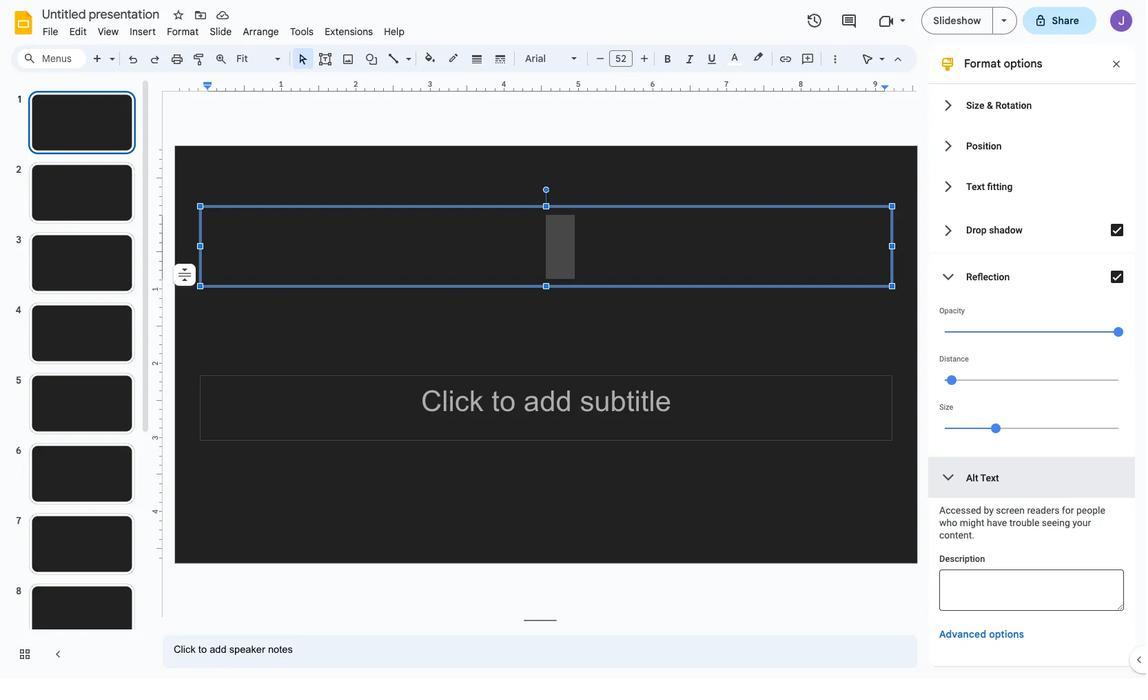 Task type: describe. For each thing, give the bounding box(es) containing it.
opacity image
[[1114, 327, 1124, 337]]

view menu item
[[92, 23, 124, 40]]

distance
[[940, 355, 969, 364]]

Menus field
[[17, 49, 86, 68]]

might
[[960, 518, 985, 529]]

alt text
[[966, 473, 999, 484]]

readers
[[1027, 505, 1060, 516]]

shadow
[[989, 225, 1023, 236]]

highlight color image
[[751, 49, 766, 65]]

extensions
[[325, 26, 373, 38]]

border weight option
[[469, 49, 485, 68]]

shape image
[[364, 49, 379, 68]]

text fitting tab
[[928, 166, 1135, 207]]

Rename text field
[[37, 6, 167, 22]]

position
[[966, 140, 1002, 151]]

border color: transparent image
[[446, 49, 461, 67]]

slide
[[210, 26, 232, 38]]

alt
[[966, 473, 978, 484]]

seeing
[[1042, 518, 1070, 529]]

by
[[984, 505, 994, 516]]

options for format options
[[1004, 57, 1043, 71]]

your
[[1073, 518, 1091, 529]]

edit menu item
[[64, 23, 92, 40]]

accessed by screen readers for people who might have trouble seeing your content.
[[940, 505, 1106, 541]]

arrange
[[243, 26, 279, 38]]

help
[[384, 26, 405, 38]]

Zoom text field
[[234, 49, 273, 68]]

fitting
[[987, 181, 1013, 192]]

toggle shadow image
[[1104, 216, 1131, 244]]

format options
[[964, 57, 1043, 71]]

navigation inside format options application
[[0, 78, 152, 680]]

insert image image
[[340, 49, 356, 68]]

screen
[[996, 505, 1025, 516]]

1
[[150, 139, 160, 144]]

have
[[987, 518, 1007, 529]]

file menu item
[[37, 23, 64, 40]]

for
[[1062, 505, 1074, 516]]

1 vertical spatial text
[[981, 473, 999, 484]]

size slider
[[940, 412, 1124, 444]]

drop shadow
[[966, 225, 1023, 236]]

main toolbar
[[85, 48, 846, 70]]

edit
[[69, 26, 87, 38]]

distance image
[[947, 376, 957, 385]]

size & rotation
[[966, 100, 1032, 111]]



Task type: vqa. For each thing, say whether or not it's contained in the screenshot.
&
yes



Task type: locate. For each thing, give the bounding box(es) containing it.
text fitting
[[966, 181, 1013, 192]]

menu bar containing file
[[37, 18, 410, 41]]

advanced options tab
[[940, 627, 1024, 643]]

size
[[966, 100, 985, 111], [940, 403, 954, 412]]

reflection tab
[[928, 254, 1135, 301]]

text right alt
[[981, 473, 999, 484]]

insert menu item
[[124, 23, 161, 40]]

arial
[[525, 52, 546, 65]]

options
[[1004, 57, 1043, 71], [989, 629, 1024, 641]]

description
[[940, 554, 985, 565]]

content.
[[940, 530, 975, 541]]

slide menu item
[[204, 23, 237, 40]]

Font size text field
[[610, 50, 632, 67]]

border dash option
[[493, 49, 508, 68]]

text
[[966, 181, 985, 192], [981, 473, 999, 484]]

slideshow
[[934, 14, 981, 27]]

format down star checkbox
[[167, 26, 199, 38]]

size inside tab
[[966, 100, 985, 111]]

insert
[[130, 26, 156, 38]]

1 vertical spatial size
[[940, 403, 954, 412]]

alt text tab
[[928, 458, 1135, 498]]

share
[[1052, 14, 1079, 27]]

reflection
[[966, 272, 1010, 283]]

1 vertical spatial options
[[989, 629, 1024, 641]]

shrink text on overflow image
[[175, 265, 194, 285]]

menu bar banner
[[0, 0, 1146, 680]]

view
[[98, 26, 119, 38]]

Description text field
[[940, 570, 1124, 611]]

options up size & rotation tab
[[1004, 57, 1043, 71]]

opacity
[[940, 307, 965, 316]]

opacity slider
[[940, 316, 1124, 347]]

format inside format menu item
[[167, 26, 199, 38]]

format for format
[[167, 26, 199, 38]]

accessed
[[940, 505, 982, 516]]

drop shadow tab
[[928, 207, 1135, 254]]

&
[[987, 100, 993, 111]]

size & rotation tab
[[928, 85, 1135, 125]]

slideshow button
[[922, 7, 993, 34]]

file
[[43, 26, 58, 38]]

new slide with layout image
[[106, 50, 115, 54]]

options inside the advanced options tab
[[989, 629, 1024, 641]]

format up &
[[964, 57, 1001, 71]]

mode and view toolbar
[[857, 45, 909, 72]]

format menu item
[[161, 23, 204, 40]]

menu bar
[[37, 18, 410, 41]]

text color image
[[727, 49, 742, 65]]

size down distance image
[[940, 403, 954, 412]]

options for advanced options
[[989, 629, 1024, 641]]

0 vertical spatial format
[[167, 26, 199, 38]]

format options section
[[928, 45, 1135, 669]]

1 horizontal spatial format
[[964, 57, 1001, 71]]

text left fitting
[[966, 181, 985, 192]]

options right advanced
[[989, 629, 1024, 641]]

0 vertical spatial text
[[966, 181, 985, 192]]

tools menu item
[[285, 23, 319, 40]]

trouble
[[1010, 518, 1040, 529]]

format
[[167, 26, 199, 38], [964, 57, 1001, 71]]

left margin image
[[176, 81, 212, 91]]

help menu item
[[379, 23, 410, 40]]

format inside format options section
[[964, 57, 1001, 71]]

who
[[940, 518, 958, 529]]

advanced options
[[940, 629, 1024, 641]]

fill color: transparent image
[[422, 49, 438, 67]]

select line image
[[403, 50, 412, 54]]

drop
[[966, 225, 987, 236]]

Toggle reflection checkbox
[[1104, 263, 1131, 291]]

rotation
[[996, 100, 1032, 111]]

share button
[[1023, 7, 1097, 34]]

format options application
[[0, 0, 1146, 680]]

people
[[1077, 505, 1106, 516]]

extensions menu item
[[319, 23, 379, 40]]

size image
[[991, 424, 1001, 434]]

0 horizontal spatial size
[[940, 403, 954, 412]]

size for size & rotation
[[966, 100, 985, 111]]

font list. arial selected. option
[[525, 49, 563, 68]]

size left &
[[966, 100, 985, 111]]

0 vertical spatial options
[[1004, 57, 1043, 71]]

1 horizontal spatial size
[[966, 100, 985, 111]]

Font size field
[[609, 50, 638, 70]]

0 vertical spatial size
[[966, 100, 985, 111]]

Star checkbox
[[169, 6, 188, 25]]

menu bar inside menu bar banner
[[37, 18, 410, 41]]

distance slider
[[940, 364, 1124, 396]]

right margin image
[[881, 81, 917, 91]]

Zoom field
[[232, 49, 287, 69]]

navigation
[[0, 78, 152, 680]]

1 vertical spatial format
[[964, 57, 1001, 71]]

advanced
[[940, 629, 987, 641]]

tools
[[290, 26, 314, 38]]

position tab
[[928, 125, 1135, 166]]

arrange menu item
[[237, 23, 285, 40]]

presentation options image
[[1001, 19, 1007, 22]]

0 horizontal spatial format
[[167, 26, 199, 38]]

size for size
[[940, 403, 954, 412]]

option
[[174, 264, 196, 286]]

Toggle shadow checkbox
[[1104, 216, 1131, 244]]

format for format options
[[964, 57, 1001, 71]]



